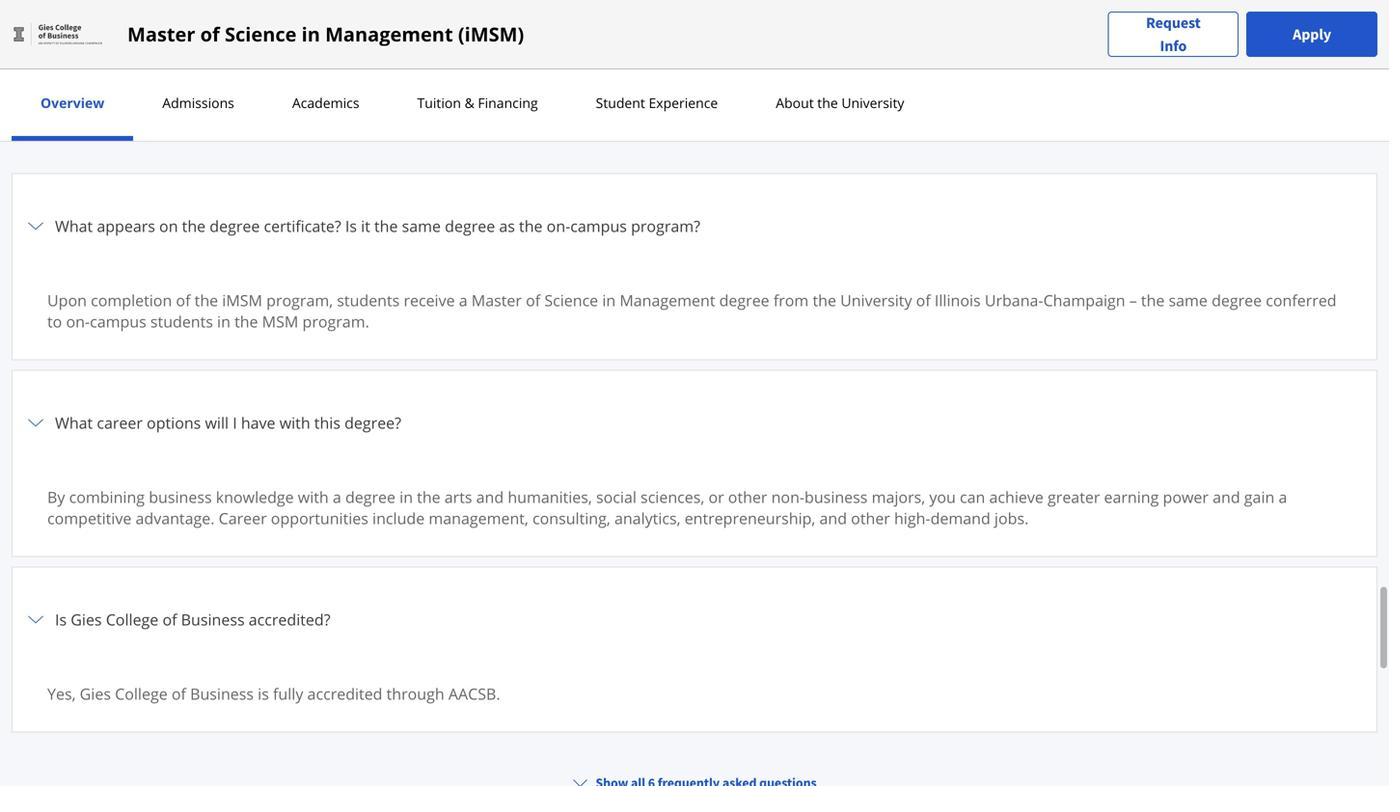 Task type: vqa. For each thing, say whether or not it's contained in the screenshot.
casallas, on the bottom of page
no



Task type: locate. For each thing, give the bounding box(es) containing it.
gies for yes,
[[80, 684, 111, 704]]

1 horizontal spatial other
[[851, 508, 890, 529]]

degree right on
[[210, 216, 260, 236]]

apply button
[[1247, 12, 1378, 57]]

a up opportunities at the left bottom of the page
[[333, 487, 341, 507]]

1 horizontal spatial master
[[472, 290, 522, 311]]

and up management,
[[476, 487, 504, 507]]

list item containing what appears on the degree certificate? is it the same degree as the on-campus program?
[[12, 173, 1378, 371]]

upon completion of the imsm program, students receive a master of science in management degree from the university of illinois urbana-champaign – the same degree conferred to on-campus students in the msm program.
[[47, 290, 1337, 332]]

what right chevron right image
[[55, 412, 93, 433]]

1 vertical spatial students
[[150, 311, 213, 332]]

science inside upon completion of the imsm program, students receive a master of science in management degree from the university of illinois urbana-champaign – the same degree conferred to on-campus students in the msm program.
[[545, 290, 598, 311]]

majors,
[[872, 487, 926, 507]]

collapsed list
[[12, 173, 1378, 786]]

a inside upon completion of the imsm program, students receive a master of science in management degree from the university of illinois urbana-champaign – the same degree conferred to on-campus students in the msm program.
[[459, 290, 468, 311]]

demand
[[931, 508, 991, 529]]

1 vertical spatial college
[[115, 684, 168, 704]]

the right from
[[813, 290, 837, 311]]

of
[[200, 21, 220, 47], [176, 290, 191, 311], [526, 290, 541, 311], [916, 290, 931, 311], [163, 609, 177, 630], [172, 684, 186, 704]]

appears
[[97, 216, 155, 236]]

1 vertical spatial other
[[851, 508, 890, 529]]

2 what from the top
[[55, 412, 93, 433]]

opportunities
[[271, 508, 369, 529]]

0 vertical spatial on-
[[547, 216, 571, 236]]

0 vertical spatial gies
[[71, 609, 102, 630]]

i
[[233, 412, 237, 433]]

campus down completion
[[90, 311, 146, 332]]

by
[[47, 487, 65, 507]]

competitive
[[47, 508, 132, 529]]

1 vertical spatial gies
[[80, 684, 111, 704]]

with up opportunities at the left bottom of the page
[[298, 487, 329, 507]]

master up 'admissions' link at left top
[[127, 21, 195, 47]]

2 list item from the top
[[12, 370, 1378, 568]]

chevron right image up yes, on the bottom of the page
[[24, 608, 47, 631]]

and left high-
[[820, 508, 847, 529]]

master of science in management (imsm)
[[127, 21, 524, 47]]

tuition & financing link
[[412, 94, 544, 112]]

through
[[387, 684, 445, 704]]

1 vertical spatial with
[[298, 487, 329, 507]]

achieve
[[990, 487, 1044, 507]]

0 vertical spatial with
[[280, 412, 310, 433]]

a
[[459, 290, 468, 311], [333, 487, 341, 507], [1279, 487, 1288, 507]]

0 vertical spatial same
[[402, 216, 441, 236]]

list item
[[12, 173, 1378, 371], [12, 370, 1378, 568], [12, 567, 1378, 743], [12, 742, 1378, 786]]

what for what career options will i have with this degree?
[[55, 412, 93, 433]]

1 horizontal spatial a
[[459, 290, 468, 311]]

management inside upon completion of the imsm program, students receive a master of science in management degree from the university of illinois urbana-champaign – the same degree conferred to on-campus students in the msm program.
[[620, 290, 715, 311]]

business inside dropdown button
[[181, 609, 245, 630]]

0 vertical spatial master
[[127, 21, 195, 47]]

students
[[337, 290, 400, 311], [150, 311, 213, 332]]

college
[[106, 609, 159, 630], [115, 684, 168, 704]]

0 horizontal spatial other
[[728, 487, 768, 507]]

master right receive
[[472, 290, 522, 311]]

business left the is
[[190, 684, 254, 704]]

1 list item from the top
[[12, 173, 1378, 371]]

2 chevron right image from the top
[[24, 608, 47, 631]]

admissions
[[162, 94, 234, 112]]

as
[[499, 216, 515, 236]]

0 horizontal spatial campus
[[90, 311, 146, 332]]

msm
[[262, 311, 298, 332]]

what inside dropdown button
[[55, 412, 93, 433]]

list item containing what career options will i have with this degree?
[[12, 370, 1378, 568]]

0 horizontal spatial on-
[[66, 311, 90, 332]]

list item containing is gies college of business accredited?
[[12, 567, 1378, 743]]

this
[[314, 412, 341, 433]]

arts
[[445, 487, 472, 507]]

on- inside dropdown button
[[547, 216, 571, 236]]

campus
[[571, 216, 627, 236], [90, 311, 146, 332]]

university
[[842, 94, 905, 112], [841, 290, 912, 311]]

gies right yes, on the bottom of the page
[[80, 684, 111, 704]]

1 horizontal spatial students
[[337, 290, 400, 311]]

is up yes, on the bottom of the page
[[55, 609, 67, 630]]

0 horizontal spatial same
[[402, 216, 441, 236]]

same right it
[[402, 216, 441, 236]]

a right gain
[[1279, 487, 1288, 507]]

1 horizontal spatial same
[[1169, 290, 1208, 311]]

0 vertical spatial campus
[[571, 216, 627, 236]]

gain
[[1245, 487, 1275, 507]]

0 vertical spatial chevron right image
[[24, 215, 47, 238]]

business up advantage.
[[149, 487, 212, 507]]

1 chevron right image from the top
[[24, 215, 47, 238]]

frequently asked questions
[[505, 55, 884, 96]]

what career options will i have with this degree?
[[55, 412, 405, 433]]

students down completion
[[150, 311, 213, 332]]

0 vertical spatial other
[[728, 487, 768, 507]]

gies
[[71, 609, 102, 630], [80, 684, 111, 704]]

0 horizontal spatial is
[[55, 609, 67, 630]]

business left majors,
[[805, 487, 868, 507]]

2 horizontal spatial and
[[1213, 487, 1241, 507]]

or
[[709, 487, 724, 507]]

financing
[[478, 94, 538, 112]]

1 horizontal spatial campus
[[571, 216, 627, 236]]

1 horizontal spatial on-
[[547, 216, 571, 236]]

chevron right image for is
[[24, 608, 47, 631]]

gies for is
[[71, 609, 102, 630]]

degree up include
[[345, 487, 396, 507]]

1 horizontal spatial business
[[805, 487, 868, 507]]

humanities,
[[508, 487, 592, 507]]

what left appears
[[55, 216, 93, 236]]

0 horizontal spatial business
[[149, 487, 212, 507]]

university right about
[[842, 94, 905, 112]]

admissions link
[[157, 94, 240, 112]]

what inside dropdown button
[[55, 216, 93, 236]]

with inside by combining business knowledge with a degree in the arts and humanities, social sciences, or other non-business majors, you can achieve greater earning power and gain a competitive advantage. career opportunities include management, consulting, analytics, entrepreneurship, and other high-demand jobs.
[[298, 487, 329, 507]]

is
[[345, 216, 357, 236], [55, 609, 67, 630]]

1 what from the top
[[55, 216, 93, 236]]

students up program. on the left of the page
[[337, 290, 400, 311]]

with left this
[[280, 412, 310, 433]]

1 horizontal spatial science
[[545, 290, 598, 311]]

other up the entrepreneurship,
[[728, 487, 768, 507]]

what career options will i have with this degree? button
[[24, 383, 1365, 464]]

the right it
[[374, 216, 398, 236]]

other down majors,
[[851, 508, 890, 529]]

and
[[476, 487, 504, 507], [1213, 487, 1241, 507], [820, 508, 847, 529]]

is left it
[[345, 216, 357, 236]]

1 vertical spatial science
[[545, 290, 598, 311]]

of inside dropdown button
[[163, 609, 177, 630]]

0 vertical spatial business
[[181, 609, 245, 630]]

other
[[728, 487, 768, 507], [851, 508, 890, 529]]

management down "program?"
[[620, 290, 715, 311]]

career
[[97, 412, 143, 433]]

0 vertical spatial college
[[106, 609, 159, 630]]

0 horizontal spatial science
[[225, 21, 297, 47]]

1 vertical spatial on-
[[66, 311, 90, 332]]

a right receive
[[459, 290, 468, 311]]

degree
[[210, 216, 260, 236], [445, 216, 495, 236], [719, 290, 770, 311], [1212, 290, 1262, 311], [345, 487, 396, 507]]

career
[[219, 508, 267, 529]]

degree left from
[[719, 290, 770, 311]]

gies up yes, on the bottom of the page
[[71, 609, 102, 630]]

yes, gies college of business is fully accredited through aacsb.
[[47, 684, 500, 704]]

student
[[596, 94, 645, 112]]

degree?
[[345, 412, 401, 433]]

0 horizontal spatial master
[[127, 21, 195, 47]]

business left accredited?
[[181, 609, 245, 630]]

degree left as
[[445, 216, 495, 236]]

university left illinois
[[841, 290, 912, 311]]

gies inside dropdown button
[[71, 609, 102, 630]]

university of illinois urbana-champaign image
[[12, 19, 104, 50]]

illinois
[[935, 290, 981, 311]]

is gies college of business accredited?
[[55, 609, 331, 630]]

power
[[1163, 487, 1209, 507]]

chevron right image inside is gies college of business accredited? dropdown button
[[24, 608, 47, 631]]

college inside dropdown button
[[106, 609, 159, 630]]

same right the "–"
[[1169, 290, 1208, 311]]

the
[[818, 94, 838, 112], [182, 216, 206, 236], [374, 216, 398, 236], [519, 216, 543, 236], [195, 290, 218, 311], [813, 290, 837, 311], [1141, 290, 1165, 311], [235, 311, 258, 332], [417, 487, 441, 507]]

will
[[205, 412, 229, 433]]

management
[[325, 21, 453, 47], [620, 290, 715, 311]]

the down the imsm
[[235, 311, 258, 332]]

1 horizontal spatial is
[[345, 216, 357, 236]]

it
[[361, 216, 370, 236]]

and left gain
[[1213, 487, 1241, 507]]

on- right 'to'
[[66, 311, 90, 332]]

3 list item from the top
[[12, 567, 1378, 743]]

campus left "program?"
[[571, 216, 627, 236]]

1 horizontal spatial management
[[620, 290, 715, 311]]

0 vertical spatial management
[[325, 21, 453, 47]]

campus inside upon completion of the imsm program, students receive a master of science in management degree from the university of illinois urbana-champaign – the same degree conferred to on-campus students in the msm program.
[[90, 311, 146, 332]]

0 vertical spatial what
[[55, 216, 93, 236]]

0 vertical spatial is
[[345, 216, 357, 236]]

the left arts
[[417, 487, 441, 507]]

science
[[225, 21, 297, 47], [545, 290, 598, 311]]

in
[[302, 21, 320, 47], [602, 290, 616, 311], [217, 311, 231, 332], [400, 487, 413, 507]]

1 vertical spatial what
[[55, 412, 93, 433]]

1 vertical spatial business
[[190, 684, 254, 704]]

1 vertical spatial master
[[472, 290, 522, 311]]

1 vertical spatial chevron right image
[[24, 608, 47, 631]]

1 vertical spatial university
[[841, 290, 912, 311]]

0 vertical spatial students
[[337, 290, 400, 311]]

1 vertical spatial management
[[620, 290, 715, 311]]

with
[[280, 412, 310, 433], [298, 487, 329, 507]]

chevron right image inside the what appears on the degree certificate? is it the same degree as the on-campus program? dropdown button
[[24, 215, 47, 238]]

0 vertical spatial science
[[225, 21, 297, 47]]

with inside dropdown button
[[280, 412, 310, 433]]

on- right as
[[547, 216, 571, 236]]

management up tuition
[[325, 21, 453, 47]]

the right about
[[818, 94, 838, 112]]

chevron right image up upon
[[24, 215, 47, 238]]

1 vertical spatial same
[[1169, 290, 1208, 311]]

on
[[159, 216, 178, 236]]

program?
[[631, 216, 701, 236]]

imsm
[[222, 290, 262, 311]]

what
[[55, 216, 93, 236], [55, 412, 93, 433]]

completion
[[91, 290, 172, 311]]

chevron right image
[[24, 215, 47, 238], [24, 608, 47, 631]]

advantage.
[[136, 508, 215, 529]]

tuition
[[417, 94, 461, 112]]

1 vertical spatial campus
[[90, 311, 146, 332]]

the right the "–"
[[1141, 290, 1165, 311]]



Task type: describe. For each thing, give the bounding box(es) containing it.
chevron right image for what
[[24, 215, 47, 238]]

the right as
[[519, 216, 543, 236]]

management,
[[429, 508, 529, 529]]

receive
[[404, 290, 455, 311]]

degree left the conferred
[[1212, 290, 1262, 311]]

0 horizontal spatial management
[[325, 21, 453, 47]]

tuition & financing
[[417, 94, 538, 112]]

about the university link
[[770, 94, 910, 112]]

2 horizontal spatial a
[[1279, 487, 1288, 507]]

master inside upon completion of the imsm program, students receive a master of science in management degree from the university of illinois urbana-champaign – the same degree conferred to on-campus students in the msm program.
[[472, 290, 522, 311]]

1 horizontal spatial and
[[820, 508, 847, 529]]

4 list item from the top
[[12, 742, 1378, 786]]

questions
[[747, 55, 884, 96]]

same inside dropdown button
[[402, 216, 441, 236]]

university inside upon completion of the imsm program, students receive a master of science in management degree from the university of illinois urbana-champaign – the same degree conferred to on-campus students in the msm program.
[[841, 290, 912, 311]]

upon
[[47, 290, 87, 311]]

campus inside dropdown button
[[571, 216, 627, 236]]

asked
[[659, 55, 741, 96]]

accredited
[[307, 684, 383, 704]]

0 horizontal spatial students
[[150, 311, 213, 332]]

knowledge
[[216, 487, 294, 507]]

by combining business knowledge with a degree in the arts and humanities, social sciences, or other non-business majors, you can achieve greater earning power and gain a competitive advantage. career opportunities include management, consulting, analytics, entrepreneurship, and other high-demand jobs.
[[47, 487, 1288, 529]]

apply
[[1293, 25, 1332, 44]]

business for is
[[190, 684, 254, 704]]

0 horizontal spatial a
[[333, 487, 341, 507]]

is
[[258, 684, 269, 704]]

program.
[[303, 311, 369, 332]]

on- inside upon completion of the imsm program, students receive a master of science in management degree from the university of illinois urbana-champaign – the same degree conferred to on-campus students in the msm program.
[[66, 311, 90, 332]]

0 vertical spatial university
[[842, 94, 905, 112]]

non-
[[772, 487, 805, 507]]

1 vertical spatial is
[[55, 609, 67, 630]]

frequently
[[505, 55, 652, 96]]

degree inside by combining business knowledge with a degree in the arts and humanities, social sciences, or other non-business majors, you can achieve greater earning power and gain a competitive advantage. career opportunities include management, consulting, analytics, entrepreneurship, and other high-demand jobs.
[[345, 487, 396, 507]]

to
[[47, 311, 62, 332]]

overview
[[41, 94, 104, 112]]

aacsb.
[[449, 684, 500, 704]]

conferred
[[1266, 290, 1337, 311]]

business for accredited?
[[181, 609, 245, 630]]

program,
[[266, 290, 333, 311]]

what appears on the degree certificate? is it the same degree as the on-campus program? button
[[24, 186, 1365, 267]]

experience
[[649, 94, 718, 112]]

&
[[465, 94, 475, 112]]

fully
[[273, 684, 303, 704]]

can
[[960, 487, 986, 507]]

combining
[[69, 487, 145, 507]]

accredited?
[[249, 609, 331, 630]]

urbana-
[[985, 290, 1044, 311]]

info
[[1160, 36, 1187, 55]]

overview link
[[35, 94, 110, 112]]

academics
[[292, 94, 359, 112]]

consulting,
[[533, 508, 611, 529]]

high-
[[894, 508, 931, 529]]

the left the imsm
[[195, 290, 218, 311]]

about
[[776, 94, 814, 112]]

entrepreneurship,
[[685, 508, 816, 529]]

have
[[241, 412, 276, 433]]

1 business from the left
[[149, 487, 212, 507]]

is gies college of business accredited? button
[[24, 579, 1365, 660]]

the inside by combining business knowledge with a degree in the arts and humanities, social sciences, or other non-business majors, you can achieve greater earning power and gain a competitive advantage. career opportunities include management, consulting, analytics, entrepreneurship, and other high-demand jobs.
[[417, 487, 441, 507]]

college for is
[[106, 609, 159, 630]]

student experience link
[[590, 94, 724, 112]]

what appears on the degree certificate? is it the same degree as the on-campus program?
[[55, 216, 701, 236]]

chevron right image
[[24, 411, 47, 435]]

academics link
[[286, 94, 365, 112]]

request info
[[1146, 13, 1201, 55]]

yes,
[[47, 684, 76, 704]]

college for yes,
[[115, 684, 168, 704]]

same inside upon completion of the imsm program, students receive a master of science in management degree from the university of illinois urbana-champaign – the same degree conferred to on-campus students in the msm program.
[[1169, 290, 1208, 311]]

student experience
[[596, 94, 718, 112]]

request info button
[[1108, 11, 1239, 57]]

champaign
[[1044, 290, 1126, 311]]

–
[[1130, 290, 1137, 311]]

social
[[596, 487, 637, 507]]

the right on
[[182, 216, 206, 236]]

earning
[[1104, 487, 1159, 507]]

certificate?
[[264, 216, 341, 236]]

from
[[774, 290, 809, 311]]

you
[[930, 487, 956, 507]]

2 business from the left
[[805, 487, 868, 507]]

options
[[147, 412, 201, 433]]

jobs.
[[995, 508, 1029, 529]]

(imsm)
[[458, 21, 524, 47]]

what for what appears on the degree certificate? is it the same degree as the on-campus program?
[[55, 216, 93, 236]]

greater
[[1048, 487, 1100, 507]]

about the university
[[776, 94, 905, 112]]

0 horizontal spatial and
[[476, 487, 504, 507]]

sciences,
[[641, 487, 705, 507]]

include
[[373, 508, 425, 529]]

request
[[1146, 13, 1201, 32]]

analytics,
[[615, 508, 681, 529]]

in inside by combining business knowledge with a degree in the arts and humanities, social sciences, or other non-business majors, you can achieve greater earning power and gain a competitive advantage. career opportunities include management, consulting, analytics, entrepreneurship, and other high-demand jobs.
[[400, 487, 413, 507]]



